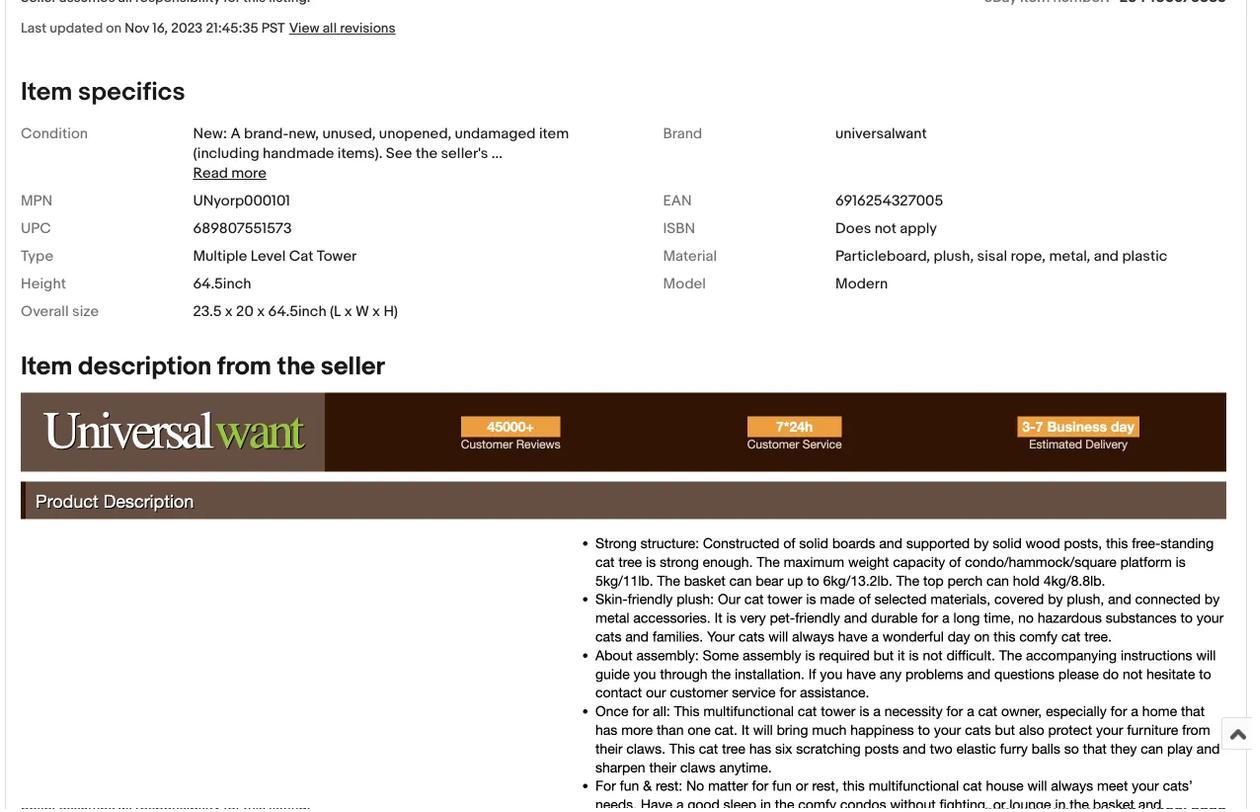 Task type: describe. For each thing, give the bounding box(es) containing it.
revisions
[[340, 20, 396, 37]]

689807551573
[[193, 220, 292, 238]]

the inside "new: a brand-new, unused, unopened, undamaged item (including handmade items). see the seller's ... read more"
[[416, 145, 438, 163]]

cat
[[289, 247, 314, 265]]

condition
[[21, 125, 88, 143]]

new:
[[193, 125, 227, 143]]

material
[[663, 247, 717, 265]]

item for item specifics
[[21, 77, 73, 108]]

metal,
[[1050, 247, 1091, 265]]

particleboard, plush, sisal rope, metal, and plastic
[[836, 247, 1168, 265]]

read more button
[[193, 164, 267, 182]]

multiple level cat tower
[[193, 247, 357, 265]]

see
[[386, 145, 412, 163]]

23.5 x 20 x 64.5inch (l x w x h)
[[193, 303, 398, 321]]

6916254327005
[[836, 192, 944, 210]]

brand-
[[244, 125, 289, 143]]

nov
[[125, 20, 149, 37]]

...
[[492, 145, 503, 163]]

sisal
[[978, 247, 1008, 265]]

items).
[[338, 145, 383, 163]]

plush,
[[934, 247, 974, 265]]

view all revisions link
[[285, 19, 396, 37]]

description
[[78, 352, 212, 382]]

level
[[251, 247, 286, 265]]

1 x from the left
[[225, 303, 233, 321]]

4 x from the left
[[373, 303, 380, 321]]

read
[[193, 164, 228, 182]]

from
[[217, 352, 272, 382]]

apply
[[900, 220, 938, 238]]

new,
[[289, 125, 319, 143]]

23.5
[[193, 303, 222, 321]]

item specifics
[[21, 77, 185, 108]]

a
[[231, 125, 241, 143]]

21:45:35
[[206, 20, 258, 37]]

unused,
[[322, 125, 376, 143]]

0 horizontal spatial 64.5inch
[[193, 275, 251, 293]]

multiple
[[193, 247, 247, 265]]

(l
[[330, 303, 341, 321]]



Task type: locate. For each thing, give the bounding box(es) containing it.
3 x from the left
[[344, 303, 352, 321]]

item description from the seller
[[21, 352, 385, 382]]

item down overall
[[21, 352, 73, 382]]

isbn
[[663, 220, 696, 238]]

1 horizontal spatial 64.5inch
[[268, 303, 327, 321]]

modern
[[836, 275, 888, 293]]

plastic
[[1123, 247, 1168, 265]]

item up condition
[[21, 77, 73, 108]]

x right (l
[[344, 303, 352, 321]]

0 vertical spatial the
[[416, 145, 438, 163]]

mpn
[[21, 192, 52, 210]]

0 horizontal spatial the
[[277, 352, 315, 382]]

64.5inch
[[193, 275, 251, 293], [268, 303, 327, 321]]

size
[[72, 303, 99, 321]]

2023
[[171, 20, 203, 37]]

unyorp000101
[[193, 192, 290, 210]]

the
[[416, 145, 438, 163], [277, 352, 315, 382]]

updated
[[50, 20, 103, 37]]

2 x from the left
[[257, 303, 265, 321]]

0 vertical spatial 64.5inch
[[193, 275, 251, 293]]

0 vertical spatial item
[[21, 77, 73, 108]]

(including
[[193, 145, 260, 163]]

height
[[21, 275, 66, 293]]

seller's
[[441, 145, 488, 163]]

x right 20
[[257, 303, 265, 321]]

model
[[663, 275, 706, 293]]

upc
[[21, 220, 51, 238]]

brand
[[663, 125, 702, 143]]

new: a brand-new, unused, unopened, undamaged item (including handmade items). see the seller's ... read more
[[193, 125, 569, 182]]

x left 20
[[225, 303, 233, 321]]

1 item from the top
[[21, 77, 73, 108]]

64.5inch down multiple
[[193, 275, 251, 293]]

item
[[21, 77, 73, 108], [21, 352, 73, 382]]

unopened,
[[379, 125, 452, 143]]

64.5inch left (l
[[268, 303, 327, 321]]

1 vertical spatial item
[[21, 352, 73, 382]]

does
[[836, 220, 872, 238]]

item
[[539, 125, 569, 143]]

item for item description from the seller
[[21, 352, 73, 382]]

overall size
[[21, 303, 99, 321]]

h)
[[384, 303, 398, 321]]

more
[[231, 164, 267, 182]]

x
[[225, 303, 233, 321], [257, 303, 265, 321], [344, 303, 352, 321], [373, 303, 380, 321]]

particleboard,
[[836, 247, 931, 265]]

type
[[21, 247, 53, 265]]

1 vertical spatial 64.5inch
[[268, 303, 327, 321]]

1 horizontal spatial the
[[416, 145, 438, 163]]

and
[[1094, 247, 1119, 265]]

on
[[106, 20, 122, 37]]

rope,
[[1011, 247, 1046, 265]]

undamaged
[[455, 125, 536, 143]]

universalwant
[[836, 125, 927, 143]]

20
[[236, 303, 254, 321]]

last updated on nov 16, 2023 21:45:35 pst view all revisions
[[21, 20, 396, 37]]

not
[[875, 220, 897, 238]]

view
[[289, 20, 320, 37]]

overall
[[21, 303, 69, 321]]

seller
[[321, 352, 385, 382]]

all
[[323, 20, 337, 37]]

x right w
[[373, 303, 380, 321]]

1 vertical spatial the
[[277, 352, 315, 382]]

tower
[[317, 247, 357, 265]]

handmade
[[263, 145, 334, 163]]

last
[[21, 20, 47, 37]]

16,
[[152, 20, 168, 37]]

w
[[356, 303, 369, 321]]

does not apply
[[836, 220, 938, 238]]

pst
[[261, 20, 285, 37]]

the down unopened,
[[416, 145, 438, 163]]

ean
[[663, 192, 692, 210]]

the right from on the top left of the page
[[277, 352, 315, 382]]

specifics
[[78, 77, 185, 108]]

2 item from the top
[[21, 352, 73, 382]]



Task type: vqa. For each thing, say whether or not it's contained in the screenshot.
Kit in Polaroid NOW Instant Camera Generation 2 Blue wFilm Kit and Color Instant Film
no



